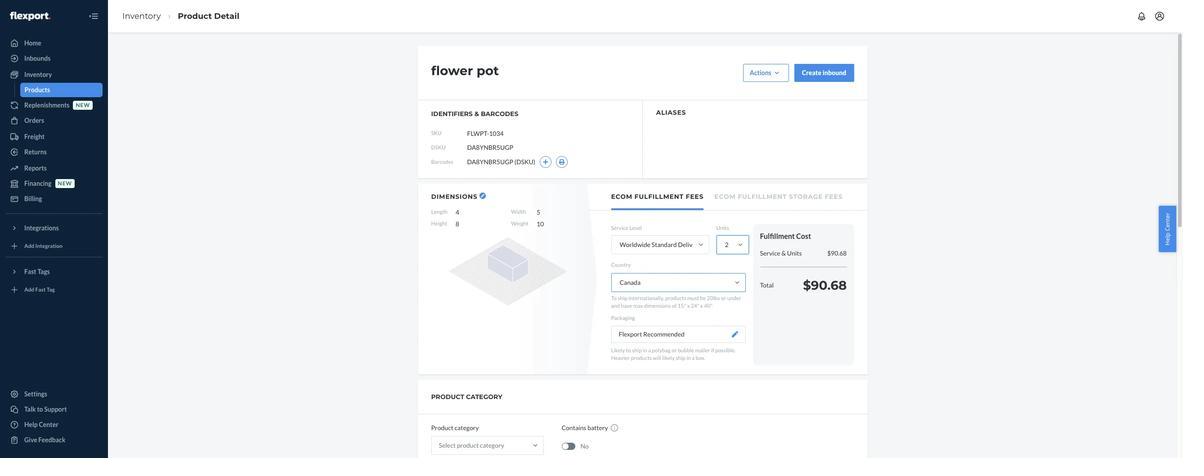 Task type: locate. For each thing, give the bounding box(es) containing it.
plus image
[[543, 159, 548, 165]]

1 horizontal spatial inventory
[[122, 11, 161, 21]]

tab list
[[590, 184, 868, 211]]

1 horizontal spatial products
[[665, 295, 686, 302]]

add left integration
[[24, 243, 34, 249]]

add for add integration
[[24, 243, 34, 249]]

service left level
[[611, 225, 629, 231]]

products
[[665, 295, 686, 302], [631, 354, 652, 361]]

(dsku)
[[515, 158, 535, 166]]

identifiers & barcodes
[[431, 110, 519, 118]]

fast left tag
[[35, 286, 46, 293]]

0 vertical spatial inventory link
[[122, 11, 161, 21]]

0 vertical spatial or
[[721, 295, 726, 302]]

a
[[648, 347, 651, 353], [692, 354, 695, 361]]

1 vertical spatial product
[[431, 424, 453, 431]]

1 horizontal spatial product
[[431, 424, 453, 431]]

fulfillment left storage
[[738, 193, 787, 201]]

open account menu image
[[1155, 11, 1165, 22]]

unpaid
[[721, 241, 741, 248]]

create
[[802, 69, 822, 76]]

2 vertical spatial ship
[[676, 354, 686, 361]]

0 horizontal spatial x
[[687, 303, 690, 309]]

product for product category
[[431, 424, 453, 431]]

1 horizontal spatial help center
[[1164, 213, 1172, 245]]

0 vertical spatial help
[[1164, 233, 1172, 245]]

barcodes
[[431, 159, 453, 165]]

1 vertical spatial help center
[[24, 421, 58, 428]]

10
[[537, 220, 544, 228]]

1 horizontal spatial ecom
[[715, 193, 736, 201]]

must
[[687, 295, 699, 302]]

or right 20lbs
[[721, 295, 726, 302]]

1 vertical spatial to
[[37, 405, 43, 413]]

in
[[643, 347, 647, 353], [687, 354, 691, 361]]

0 horizontal spatial help
[[24, 421, 38, 428]]

units up the 2 at right bottom
[[717, 225, 729, 231]]

0 vertical spatial products
[[665, 295, 686, 302]]

product detail link
[[178, 11, 239, 21]]

category right product
[[480, 441, 504, 449]]

1 vertical spatial fast
[[35, 286, 46, 293]]

0 horizontal spatial products
[[631, 354, 652, 361]]

2 ecom from the left
[[715, 193, 736, 201]]

ship inside to ship internationally, products must be 20lbs or under and have max dimensions of  15" x 24" x 40".
[[618, 295, 628, 302]]

x right 24"
[[701, 303, 703, 309]]

a left "box."
[[692, 354, 695, 361]]

billing
[[24, 195, 42, 202]]

ecom inside ecom fulfillment storage fees tab
[[715, 193, 736, 201]]

fulfillment
[[635, 193, 684, 201], [738, 193, 787, 201], [760, 232, 795, 240]]

weight
[[511, 220, 529, 227]]

0 vertical spatial add
[[24, 243, 34, 249]]

fast inside "link"
[[35, 286, 46, 293]]

0 vertical spatial a
[[648, 347, 651, 353]]

0 horizontal spatial inventory link
[[5, 67, 103, 82]]

or up likely
[[672, 347, 677, 353]]

da8ynbr5ugp
[[467, 144, 513, 151], [467, 158, 513, 166]]

ecom fulfillment fees
[[611, 193, 704, 201]]

1 horizontal spatial center
[[1164, 213, 1172, 231]]

identifiers
[[431, 110, 473, 118]]

returns link
[[5, 145, 103, 159]]

1 add from the top
[[24, 243, 34, 249]]

& down fulfillment cost
[[782, 249, 786, 257]]

1 vertical spatial $90.68
[[803, 278, 847, 293]]

0 vertical spatial inventory
[[122, 11, 161, 21]]

1 vertical spatial a
[[692, 354, 695, 361]]

service & units
[[760, 249, 802, 257]]

1 horizontal spatial help
[[1164, 233, 1172, 245]]

0 horizontal spatial ship
[[618, 295, 628, 302]]

0 horizontal spatial product
[[178, 11, 212, 21]]

help
[[1164, 233, 1172, 245], [24, 421, 38, 428]]

storage
[[789, 193, 823, 201]]

freight
[[24, 133, 45, 140]]

add for add fast tag
[[24, 286, 34, 293]]

0 horizontal spatial or
[[672, 347, 677, 353]]

da8ynbr5ugp (dsku)
[[467, 158, 535, 166]]

orders
[[24, 117, 44, 124]]

1 horizontal spatial ship
[[632, 347, 642, 353]]

product up select
[[431, 424, 453, 431]]

0 horizontal spatial in
[[643, 347, 647, 353]]

close navigation image
[[88, 11, 99, 22]]

under
[[727, 295, 741, 302]]

category
[[455, 424, 479, 431], [480, 441, 504, 449]]

x
[[687, 303, 690, 309], [701, 303, 703, 309]]

create inbound
[[802, 69, 847, 76]]

and
[[611, 303, 620, 309]]

1 vertical spatial category
[[480, 441, 504, 449]]

0 vertical spatial ship
[[618, 295, 628, 302]]

ship down 'bubble'
[[676, 354, 686, 361]]

1 vertical spatial inventory link
[[5, 67, 103, 82]]

product inside breadcrumbs navigation
[[178, 11, 212, 21]]

ship up have
[[618, 295, 628, 302]]

worldwide
[[620, 241, 651, 248]]

1 vertical spatial add
[[24, 286, 34, 293]]

help center
[[1164, 213, 1172, 245], [24, 421, 58, 428]]

0 vertical spatial units
[[717, 225, 729, 231]]

0 vertical spatial &
[[475, 110, 479, 118]]

2 da8ynbr5ugp from the top
[[467, 158, 513, 166]]

1 horizontal spatial in
[[687, 354, 691, 361]]

ecom for ecom fulfillment storage fees
[[715, 193, 736, 201]]

1 fees from the left
[[686, 193, 704, 201]]

ecom inside ecom fulfillment fees tab
[[611, 193, 633, 201]]

0 horizontal spatial &
[[475, 110, 479, 118]]

1 horizontal spatial a
[[692, 354, 695, 361]]

0 horizontal spatial units
[[717, 225, 729, 231]]

cost
[[796, 232, 811, 240]]

fees
[[686, 193, 704, 201], [825, 193, 843, 201]]

0 vertical spatial $90.68
[[827, 249, 847, 257]]

service down fulfillment cost
[[760, 249, 780, 257]]

0 horizontal spatial service
[[611, 225, 629, 231]]

fulfillment for fees
[[635, 193, 684, 201]]

reports link
[[5, 161, 103, 175]]

product category
[[431, 424, 479, 431]]

packaging
[[611, 315, 635, 321]]

& left the barcodes on the left top of page
[[475, 110, 479, 118]]

da8ynbr5ugp up da8ynbr5ugp (dsku)
[[467, 144, 513, 151]]

to inside likely to ship in a polybag or bubble mailer if possible. heavier products will likely ship in a box.
[[626, 347, 631, 353]]

0 vertical spatial center
[[1164, 213, 1172, 231]]

$90.68 for total
[[803, 278, 847, 293]]

a left polybag
[[648, 347, 651, 353]]

product
[[457, 441, 479, 449]]

1 horizontal spatial inventory link
[[122, 11, 161, 21]]

8
[[456, 220, 459, 228]]

products left the will
[[631, 354, 652, 361]]

x left 24"
[[687, 303, 690, 309]]

add fast tag link
[[5, 283, 103, 297]]

to inside 'talk to support' button
[[37, 405, 43, 413]]

orders link
[[5, 113, 103, 128]]

&
[[475, 110, 479, 118], [782, 249, 786, 257]]

fast left tags
[[24, 268, 36, 275]]

1 vertical spatial units
[[787, 249, 802, 257]]

0 horizontal spatial new
[[58, 180, 72, 187]]

$90.68 for service & units
[[827, 249, 847, 257]]

ship down flexport on the bottom
[[632, 347, 642, 353]]

2 horizontal spatial ship
[[676, 354, 686, 361]]

1 vertical spatial new
[[58, 180, 72, 187]]

contains battery
[[562, 424, 608, 431]]

flower pot
[[431, 63, 499, 78]]

1 vertical spatial or
[[672, 347, 677, 353]]

product
[[178, 11, 212, 21], [431, 424, 453, 431]]

0 horizontal spatial to
[[37, 405, 43, 413]]

sku
[[431, 130, 442, 137]]

units down fulfillment cost
[[787, 249, 802, 257]]

product category
[[431, 393, 502, 401]]

add fast tag
[[24, 286, 55, 293]]

products
[[25, 86, 50, 94]]

product for product detail
[[178, 11, 212, 21]]

0 vertical spatial product
[[178, 11, 212, 21]]

fulfillment up level
[[635, 193, 684, 201]]

0 horizontal spatial fees
[[686, 193, 704, 201]]

1 horizontal spatial or
[[721, 295, 726, 302]]

flexport
[[619, 330, 642, 338]]

help center inside button
[[1164, 213, 1172, 245]]

category
[[466, 393, 502, 401]]

0 horizontal spatial ecom
[[611, 193, 633, 201]]

to
[[626, 347, 631, 353], [37, 405, 43, 413]]

add inside "link"
[[24, 286, 34, 293]]

or inside likely to ship in a polybag or bubble mailer if possible. heavier products will likely ship in a box.
[[672, 347, 677, 353]]

2 fees from the left
[[825, 193, 843, 201]]

1 vertical spatial help
[[24, 421, 38, 428]]

1 horizontal spatial service
[[760, 249, 780, 257]]

new down the reports link
[[58, 180, 72, 187]]

to right "talk"
[[37, 405, 43, 413]]

in left polybag
[[643, 347, 647, 353]]

0 vertical spatial to
[[626, 347, 631, 353]]

add
[[24, 243, 34, 249], [24, 286, 34, 293]]

product detail
[[178, 11, 239, 21]]

0 vertical spatial service
[[611, 225, 629, 231]]

1 vertical spatial in
[[687, 354, 691, 361]]

to right the likely on the right
[[626, 347, 631, 353]]

0 horizontal spatial category
[[455, 424, 479, 431]]

add down fast tags
[[24, 286, 34, 293]]

1 horizontal spatial fees
[[825, 193, 843, 201]]

center
[[1164, 213, 1172, 231], [39, 421, 58, 428]]

da8ynbr5ugp for da8ynbr5ugp (dsku)
[[467, 158, 513, 166]]

mailer
[[695, 347, 710, 353]]

possible.
[[716, 347, 736, 353]]

integrations button
[[5, 221, 103, 235]]

da8ynbr5ugp left (dsku)
[[467, 158, 513, 166]]

products up of at right bottom
[[665, 295, 686, 302]]

0 horizontal spatial a
[[648, 347, 651, 353]]

1 vertical spatial ship
[[632, 347, 642, 353]]

fulfillment cost
[[760, 232, 811, 240]]

category up product
[[455, 424, 479, 431]]

1 ecom from the left
[[611, 193, 633, 201]]

0 vertical spatial da8ynbr5ugp
[[467, 144, 513, 151]]

product left detail at the left
[[178, 11, 212, 21]]

1 vertical spatial products
[[631, 354, 652, 361]]

1 vertical spatial da8ynbr5ugp
[[467, 158, 513, 166]]

fast inside dropdown button
[[24, 268, 36, 275]]

width
[[511, 208, 526, 215]]

replenishments
[[24, 101, 69, 109]]

new
[[76, 102, 90, 109], [58, 180, 72, 187]]

products link
[[20, 83, 103, 97]]

1 vertical spatial inventory
[[24, 71, 52, 78]]

& for identifiers
[[475, 110, 479, 118]]

40".
[[704, 303, 713, 309]]

1 horizontal spatial new
[[76, 102, 90, 109]]

0 vertical spatial fast
[[24, 268, 36, 275]]

None text field
[[467, 125, 534, 142]]

0 horizontal spatial center
[[39, 421, 58, 428]]

1 vertical spatial center
[[39, 421, 58, 428]]

new down products link
[[76, 102, 90, 109]]

2 add from the top
[[24, 286, 34, 293]]

1 vertical spatial &
[[782, 249, 786, 257]]

bubble
[[678, 347, 694, 353]]

1 da8ynbr5ugp from the top
[[467, 144, 513, 151]]

flexport recommended button
[[611, 326, 746, 343]]

in down 'bubble'
[[687, 354, 691, 361]]

1 horizontal spatial category
[[480, 441, 504, 449]]

new for replenishments
[[76, 102, 90, 109]]

0 vertical spatial help center
[[1164, 213, 1172, 245]]

1 horizontal spatial to
[[626, 347, 631, 353]]

actions button
[[743, 64, 789, 82]]

be
[[700, 295, 706, 302]]

1 vertical spatial service
[[760, 249, 780, 257]]

1 horizontal spatial &
[[782, 249, 786, 257]]

0 vertical spatial new
[[76, 102, 90, 109]]

1 horizontal spatial x
[[701, 303, 703, 309]]



Task type: vqa. For each thing, say whether or not it's contained in the screenshot.
tab list containing Ecom Fulfillment Fees
yes



Task type: describe. For each thing, give the bounding box(es) containing it.
inbounds link
[[5, 51, 103, 66]]

products inside to ship internationally, products must be 20lbs or under and have max dimensions of  15" x 24" x 40".
[[665, 295, 686, 302]]

fast tags button
[[5, 265, 103, 279]]

actions
[[750, 69, 772, 76]]

max
[[633, 303, 643, 309]]

dimensions
[[431, 193, 478, 201]]

select
[[439, 441, 456, 449]]

likely
[[662, 354, 675, 361]]

5 height
[[431, 208, 540, 227]]

product
[[431, 393, 464, 401]]

open notifications image
[[1137, 11, 1147, 22]]

help center link
[[5, 418, 103, 432]]

likely to ship in a polybag or bubble mailer if possible. heavier products will likely ship in a box.
[[611, 347, 736, 361]]

24"
[[691, 303, 699, 309]]

polybag
[[652, 347, 671, 353]]

pencil alt image
[[481, 194, 485, 198]]

talk
[[24, 405, 36, 413]]

da8ynbr5ugp for da8ynbr5ugp
[[467, 144, 513, 151]]

of
[[672, 303, 677, 309]]

inbound
[[823, 69, 847, 76]]

4
[[456, 208, 459, 216]]

fulfillment for storage
[[738, 193, 787, 201]]

center inside button
[[1164, 213, 1172, 231]]

service for service & units
[[760, 249, 780, 257]]

0 vertical spatial category
[[455, 424, 479, 431]]

detail
[[214, 11, 239, 21]]

create inbound button
[[795, 64, 854, 82]]

worldwide standard delivered duty unpaid
[[620, 241, 741, 248]]

ecom fulfillment fees tab
[[611, 184, 704, 210]]

talk to support button
[[5, 402, 103, 417]]

0 horizontal spatial inventory
[[24, 71, 52, 78]]

standard
[[652, 241, 677, 248]]

have
[[621, 303, 632, 309]]

height
[[431, 220, 447, 227]]

ecom for ecom fulfillment fees
[[611, 193, 633, 201]]

print image
[[559, 159, 565, 165]]

home link
[[5, 36, 103, 50]]

to for talk
[[37, 405, 43, 413]]

0 vertical spatial in
[[643, 347, 647, 353]]

flower
[[431, 63, 473, 78]]

tab list containing ecom fulfillment fees
[[590, 184, 868, 211]]

aliases
[[656, 108, 686, 117]]

integration
[[35, 243, 63, 249]]

to
[[611, 295, 617, 302]]

to for likely
[[626, 347, 631, 353]]

inventory inside breadcrumbs navigation
[[122, 11, 161, 21]]

tags
[[38, 268, 50, 275]]

help center button
[[1159, 206, 1177, 252]]

new for financing
[[58, 180, 72, 187]]

barcodes
[[481, 110, 519, 118]]

length
[[431, 208, 448, 215]]

settings link
[[5, 387, 103, 401]]

canada
[[620, 279, 641, 286]]

returns
[[24, 148, 47, 156]]

battery
[[588, 424, 608, 431]]

support
[[44, 405, 67, 413]]

inbounds
[[24, 54, 51, 62]]

ecom fulfillment storage fees
[[715, 193, 843, 201]]

5
[[537, 208, 540, 216]]

& for service
[[782, 249, 786, 257]]

heavier
[[611, 354, 630, 361]]

give feedback
[[24, 436, 65, 444]]

service for service level
[[611, 225, 629, 231]]

2
[[725, 241, 729, 248]]

freight link
[[5, 130, 103, 144]]

billing link
[[5, 192, 103, 206]]

recommended
[[643, 330, 685, 338]]

delivered
[[678, 241, 705, 248]]

dsku
[[431, 144, 446, 151]]

1 x from the left
[[687, 303, 690, 309]]

select product category
[[439, 441, 504, 449]]

or inside to ship internationally, products must be 20lbs or under and have max dimensions of  15" x 24" x 40".
[[721, 295, 726, 302]]

to ship internationally, products must be 20lbs or under and have max dimensions of  15" x 24" x 40".
[[611, 295, 741, 309]]

add integration link
[[5, 239, 103, 253]]

add integration
[[24, 243, 63, 249]]

duty
[[706, 241, 720, 248]]

box.
[[696, 354, 706, 361]]

internationally,
[[629, 295, 664, 302]]

home
[[24, 39, 41, 47]]

talk to support
[[24, 405, 67, 413]]

reports
[[24, 164, 47, 172]]

fulfillment up service & units at right
[[760, 232, 795, 240]]

contains
[[562, 424, 586, 431]]

15"
[[678, 303, 686, 309]]

breadcrumbs navigation
[[115, 3, 247, 29]]

give
[[24, 436, 37, 444]]

flexport logo image
[[10, 12, 50, 21]]

2 x from the left
[[701, 303, 703, 309]]

products inside likely to ship in a polybag or bubble mailer if possible. heavier products will likely ship in a box.
[[631, 354, 652, 361]]

likely
[[611, 347, 625, 353]]

pot
[[477, 63, 499, 78]]

level
[[630, 225, 642, 231]]

1 horizontal spatial units
[[787, 249, 802, 257]]

feedback
[[38, 436, 65, 444]]

service level
[[611, 225, 642, 231]]

ecom fulfillment storage fees tab
[[715, 184, 843, 208]]

integrations
[[24, 224, 59, 232]]

financing
[[24, 180, 52, 187]]

pen image
[[732, 331, 738, 337]]

help inside button
[[1164, 233, 1172, 245]]

0 horizontal spatial help center
[[24, 421, 58, 428]]



